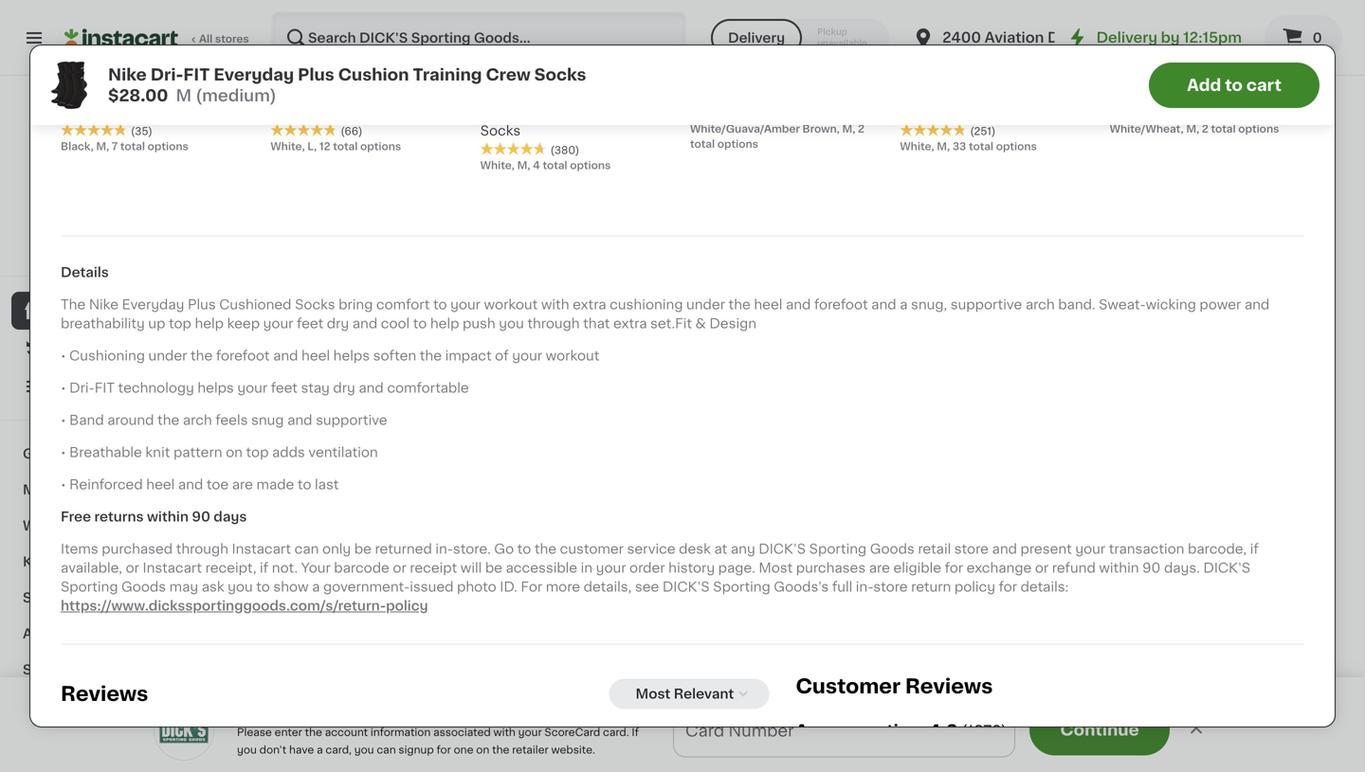 Task type: vqa. For each thing, say whether or not it's contained in the screenshot.


Task type: locate. For each thing, give the bounding box(es) containing it.
enter
[[275, 728, 302, 738]]

2 $5 from the left
[[1209, 721, 1223, 732]]

2 sports from the top
[[23, 700, 69, 713]]

reinforced
[[69, 478, 143, 491]]

1 horizontal spatial heel
[[302, 349, 330, 363]]

0 vertical spatial cushion
[[338, 67, 409, 83]]

are
[[232, 478, 253, 491], [869, 562, 890, 575]]

2 inside white/guava/amber brown, m, 2 total options
[[858, 124, 865, 134]]

fit down • cushioning under the forefoot and heel helps soften the impact of your workout
[[343, 363, 363, 376]]

00 inside $ 28 00
[[520, 62, 535, 73]]

the up accessible
[[535, 543, 557, 556]]

$5 right close icon
[[1209, 721, 1223, 732]]

help left 'keep'
[[195, 317, 224, 330]]

1 vertical spatial item carousel region
[[775, 535, 1365, 773]]

$5 up more
[[1053, 721, 1067, 732]]

0 vertical spatial black,
[[61, 141, 94, 152]]

2 fsa/hsa from the left
[[963, 673, 1012, 683]]

buy for buy it again
[[53, 342, 80, 356]]

0 horizontal spatial policy
[[386, 600, 428, 613]]

2,
[[1013, 721, 1023, 732], [1170, 721, 1179, 732]]

1 horizontal spatial top
[[246, 446, 269, 459]]

crew down the add to cart
[[1186, 105, 1220, 119]]

it
[[83, 342, 93, 356]]

sports inside sports gear accessories link
[[23, 700, 69, 713]]

accessories up 'recreation'
[[108, 700, 193, 713]]

m, left 33
[[937, 141, 950, 152]]

1 horizontal spatial 2,
[[1170, 721, 1179, 732]]

nike everyday crew basketball socks
[[271, 86, 404, 119]]

socks left bring
[[295, 298, 335, 311]]

in- right 'full' on the right bottom of page
[[856, 581, 874, 594]]

0 horizontal spatial 99
[[496, 339, 511, 349]]

under
[[687, 298, 725, 311], [148, 349, 187, 363]]

men
[[23, 484, 53, 497]]

1 horizontal spatial menthol
[[1185, 738, 1240, 751]]

full
[[832, 581, 853, 594]]

• left breathable
[[61, 446, 66, 459]]

delivery for delivery by 12:15pm
[[1097, 31, 1158, 45]]

1 2 from the left
[[858, 124, 865, 134]]

delivery for delivery
[[728, 31, 785, 45]]

$ for 26
[[274, 62, 281, 73]]

soften
[[373, 349, 416, 363]]

relieving inside buy any 2, save $5 biofreeze menthol pain relieving spra
[[1150, 757, 1211, 770]]

add button up return on the bottom right
[[875, 540, 948, 575]]

basketball inside nike everyday crew basketball socks
[[271, 105, 340, 119]]

00 right 24
[[1150, 62, 1165, 73]]

plus inside the nike everyday plus cushioned socks bring comfort to your workout with extra cushioning under the heel and forefoot and a snug, supportive arch band. sweat-wicking power and breathability up top help keep your feet dry and cool to help push you through that extra set.fit & design
[[188, 298, 216, 311]]

fit for $28.00
[[183, 67, 210, 83]]

0 horizontal spatial with
[[494, 728, 516, 738]]

keep
[[227, 317, 260, 330]]

2 menthol from the left
[[1185, 738, 1240, 751]]

nike inside the nike everyday plus cushioned socks bring comfort to your workout with extra cushioning under the heel and forefoot and a snug, supportive arch band. sweat-wicking power and breathability up top help keep your feet dry and cool to help push you through that extra set.fit & design
[[89, 298, 119, 311]]

2 2 from the left
[[1202, 124, 1209, 134]]

2 gear from the top
[[72, 700, 105, 713]]

training inside "nike dri-fit everyday plus cushion training crew socks $28.00 m (medium)"
[[413, 67, 482, 83]]

through inside the nike everyday plus cushioned socks bring comfort to your workout with extra cushioning under the heel and forefoot and a snug, supportive arch band. sweat-wicking power and breathability up top help keep your feet dry and cool to help push you through that extra set.fit & design
[[528, 317, 580, 330]]

3 left pack
[[135, 86, 144, 100]]

can inside please enter the account information associated with your scorecard card. if you don't have a card, you can signup for one on the retailer website.
[[377, 745, 396, 756]]

the inside the nike everyday plus cushioned socks bring comfort to your workout with extra cushioning under the heel and forefoot and a snug, supportive arch band. sweat-wicking power and breathability up top help keep your feet dry and cool to help push you through that extra set.fit & design
[[729, 298, 751, 311]]

1 horizontal spatial cushioned
[[1110, 105, 1182, 119]]

2400 aviation dr button
[[912, 11, 1065, 64]]

shop link
[[11, 292, 230, 330]]

2 vertical spatial a
[[317, 745, 323, 756]]

socks up white, m, 4 total options
[[480, 124, 521, 138]]

0 vertical spatial accessories
[[23, 628, 107, 641]]

dri- down • cushioning under the forefoot and heel helps soften the impact of your workout
[[317, 363, 343, 376]]

cushion inside nike dri-fit everyday plus cushion training no-show socks
[[480, 105, 536, 119]]

• right orders
[[801, 731, 807, 746]]

more
[[546, 581, 580, 594]]

1 vertical spatial 3
[[727, 731, 738, 747]]

close image
[[1187, 719, 1206, 738]]

gear for sports gear accessories
[[72, 700, 105, 713]]

copperfit
[[879, 719, 946, 732]]

dr
[[1048, 31, 1065, 45]]

for
[[521, 581, 543, 594]]

you inside items purchased through instacart can only be returned in-store. go to the customer service desk at any dick's sporting goods retail store and present your transaction barcode, if available, or instacart receipt, if not. your barcode or receipt will be accessible in your order history page. most purchases are eligible for exchange or refund within 90 days. dick's sporting goods may ask you to show a government-issued photo id. for more details, see dick's sporting goods's full in-store return policy for details: https://www.dickssportinggoods.com/s/return-policy
[[228, 581, 253, 594]]

a down 'your'
[[312, 581, 320, 594]]

delivery inside button
[[728, 31, 785, 45]]

within up purchased
[[147, 510, 189, 524]]

0 horizontal spatial 3
[[135, 86, 144, 100]]

0 vertical spatial item carousel region
[[284, 99, 1328, 463]]

don't
[[259, 745, 287, 756]]

00 up nike dri-fit everyday plus cushion training no-show socks
[[520, 62, 535, 73]]

dri- up pack
[[150, 67, 183, 83]]

gear up sports gear accessories
[[72, 664, 105, 677]]

on inside please enter the account information associated with your scorecard card. if you don't have a card, you can signup for one on the retailer website.
[[476, 745, 490, 756]]

at
[[714, 543, 728, 556]]

0 horizontal spatial pain
[[962, 757, 990, 770]]

• right men
[[61, 478, 66, 491]]

or down returned
[[393, 562, 407, 575]]

if left not.
[[260, 562, 269, 575]]

arch left band.
[[1026, 298, 1055, 311]]

fsa/hsa up $ 19 99
[[807, 673, 856, 683]]

product group containing add
[[1118, 535, 1267, 773]]

2 vertical spatial training
[[374, 382, 427, 395]]

save inside $ 16 buy any 2, save $5 biofreeze menthol pain relieving gel fo
[[1026, 721, 1050, 732]]

0 horizontal spatial through
[[176, 543, 228, 556]]

fit inside "nike dri-fit everyday plus cushion training crew socks $28.00 m (medium)"
[[183, 67, 210, 83]]

gear inside sports gear link
[[72, 664, 105, 677]]

0 vertical spatial training
[[413, 67, 482, 83]]

buy left close icon
[[1124, 721, 1145, 732]]

nike inside nike everyday plus undyed cushioned crew socks white/wheat, m, 2 total options
[[1110, 86, 1140, 100]]

2 horizontal spatial heel
[[754, 298, 783, 311]]

socks inside nike dri-fit everyday plus cushion training no-show socks
[[480, 124, 521, 138]]

nike for nike dri-fit everyday plus cushion training no-show socks
[[480, 86, 510, 100]]

2 basketball from the left
[[271, 105, 340, 119]]

goods down kids 'link'
[[121, 581, 166, 594]]

2 add button from the left
[[1031, 540, 1105, 575]]

main content containing best sellers
[[0, 76, 1365, 773]]

m, left 7
[[96, 141, 109, 152]]

everyday inside "nike dri-fit everyday plus cushion training crew socks $28.00 m (medium)"
[[214, 67, 294, 83]]

dri- for and
[[69, 381, 95, 395]]

nike down 24
[[1110, 86, 1140, 100]]

to right go
[[517, 543, 531, 556]]

options for white, l, 12 total options
[[360, 141, 401, 152]]

card.
[[603, 728, 629, 738]]

fit down cushioning
[[95, 381, 115, 395]]

if right barcode,
[[1250, 543, 1259, 556]]

dri- inside nike dri-fit everyday plus cushion training no-show socks
[[513, 86, 539, 100]]

2 horizontal spatial buy
[[1124, 721, 1145, 732]]

m, left 4 in the left top of the page
[[517, 160, 531, 171]]

bring
[[339, 298, 373, 311]]

1 vertical spatial &
[[91, 736, 102, 749]]

most
[[759, 562, 793, 575], [636, 688, 671, 701]]

0 horizontal spatial goods
[[121, 581, 166, 594]]

items purchased through instacart can only be returned in-store. go to the customer service desk at any dick's sporting goods retail store and present your transaction barcode, if available, or instacart receipt, if not. your barcode or receipt will be accessible in your order history page. most purchases are eligible for exchange or refund within 90 days. dick's sporting goods may ask you to show a government-issued photo id. for more details, see dick's sporting goods's full in-store return policy for details: https://www.dickssportinggoods.com/s/return-policy
[[61, 543, 1259, 613]]

to
[[1225, 77, 1243, 93], [433, 298, 447, 311], [413, 317, 427, 330], [298, 478, 311, 491], [517, 543, 531, 556], [256, 581, 270, 594], [906, 731, 923, 747]]

1 horizontal spatial relieving
[[1150, 757, 1211, 770]]

policy down issued
[[386, 600, 428, 613]]

m, for white, m, 33 total options
[[937, 141, 950, 152]]

• cushioning under the forefoot and heel helps soften the impact of your workout
[[61, 349, 600, 363]]

dick's sporting goods logo image
[[79, 99, 163, 182], [154, 701, 214, 761]]

forefoot down 'keep'
[[216, 349, 270, 363]]

2 inside nike everyday plus undyed cushioned crew socks white/wheat, m, 2 total options
[[1202, 124, 1209, 134]]

0 horizontal spatial can
[[295, 543, 319, 556]]

$ inside $ 28 00
[[484, 62, 491, 73]]

1 vertical spatial through
[[176, 543, 228, 556]]

buy
[[53, 342, 80, 356], [967, 721, 988, 732], [1124, 721, 1145, 732]]

1 horizontal spatial with
[[541, 298, 569, 311]]

options for black, m, 7 total options
[[148, 141, 188, 152]]

sporting down page.
[[713, 581, 771, 594]]

cushioned inside nike everyday plus undyed cushioned crew socks white/wheat, m, 2 total options
[[1110, 105, 1182, 119]]

have
[[289, 745, 314, 756]]

1 horizontal spatial within
[[1099, 562, 1139, 575]]

pain inside $ 16 buy any 2, save $5 biofreeze menthol pain relieving gel fo
[[962, 757, 990, 770]]

buy down 16
[[967, 721, 988, 732]]

kt tape cotto
[[1274, 719, 1365, 751]]

through
[[528, 317, 580, 330], [176, 543, 228, 556]]

2 2, from the left
[[1170, 721, 1179, 732]]

product group
[[461, 167, 622, 450], [805, 535, 954, 773], [962, 535, 1110, 773], [1118, 535, 1267, 773]]

impact
[[445, 349, 492, 363]]

1 vertical spatial under
[[148, 349, 187, 363]]

1 relieving from the left
[[993, 757, 1054, 770]]

1 horizontal spatial 19
[[816, 694, 839, 714]]

sports up sports gear accessories
[[23, 664, 69, 677]]

0 vertical spatial sports
[[23, 664, 69, 677]]

3 add button from the left
[[1188, 540, 1261, 575]]

total down (35)
[[120, 141, 145, 152]]

& inside 'outdoors & recreation' link
[[91, 736, 102, 749]]

total for white, m, 4 total options
[[543, 160, 568, 171]]

0 horizontal spatial 90
[[192, 510, 210, 524]]

1 vertical spatial cushion
[[480, 105, 536, 119]]

00 for 20
[[100, 62, 115, 73]]

sporting up purchases
[[809, 543, 867, 556]]

0 horizontal spatial 2,
[[1013, 721, 1023, 732]]

2 horizontal spatial sporting
[[809, 543, 867, 556]]

total for white, m, 33 total options
[[969, 141, 994, 152]]

m, inside item carousel region
[[320, 437, 333, 448]]

pain down the qualify.
[[962, 757, 990, 770]]

view all (30+)
[[1109, 111, 1200, 124]]

supportive right snug,
[[951, 298, 1022, 311]]

nike
[[108, 67, 147, 83], [61, 86, 90, 100], [271, 86, 300, 100], [480, 86, 510, 100], [1110, 86, 1140, 100], [89, 298, 119, 311], [284, 363, 314, 376]]

cushioned up 'keep'
[[219, 298, 292, 311]]

white, for 26
[[271, 141, 305, 152]]

None search field
[[271, 11, 686, 64]]

1 horizontal spatial pain
[[1118, 757, 1147, 770]]

2 horizontal spatial or
[[1035, 562, 1049, 575]]

3
[[135, 86, 144, 100], [727, 731, 738, 747]]

gear up outdoors & recreation at left
[[72, 700, 105, 713]]

workout up beam
[[546, 349, 600, 363]]

total down (66)
[[333, 141, 358, 152]]

power
[[1200, 298, 1242, 311]]

plus inside "nike dri-fit everyday plus cushion training crew socks $28.00 m (medium)"
[[298, 67, 334, 83]]

orders
[[741, 731, 797, 747]]

snug,
[[911, 298, 947, 311]]

1 horizontal spatial 99
[[841, 695, 855, 705]]

0 horizontal spatial save
[[1026, 721, 1050, 732]]

0 horizontal spatial helps
[[198, 381, 234, 395]]

most inside items purchased through instacart can only be returned in-store. go to the customer service desk at any dick's sporting goods retail store and present your transaction barcode, if available, or instacart receipt, if not. your barcode or receipt will be accessible in your order history page. most purchases are eligible for exchange or refund within 90 days. dick's sporting goods may ask you to show a government-issued photo id. for more details, see dick's sporting goods's full in-store return policy for details: https://www.dickssportinggoods.com/s/return-policy
[[759, 562, 793, 575]]

black,
[[61, 141, 94, 152], [284, 437, 317, 448]]

1 horizontal spatial under
[[687, 298, 725, 311]]

nike down '26'
[[271, 86, 300, 100]]

kids link
[[11, 544, 230, 580]]

2 pain from the left
[[1118, 757, 1147, 770]]

add button for buy any 2, save $5
[[1031, 540, 1105, 575]]

reviews up 4.8
[[905, 677, 993, 697]]

get free delivery on next 3 orders • add $10.00 to qualify.
[[513, 731, 987, 747]]

your
[[451, 298, 481, 311], [263, 317, 293, 330], [512, 349, 542, 363], [237, 381, 268, 395], [1076, 543, 1106, 556], [596, 562, 626, 575], [518, 728, 542, 738]]

arch up pattern
[[183, 414, 212, 427]]

rating:
[[870, 723, 926, 739]]

0 vertical spatial top
[[169, 317, 191, 330]]

24
[[1121, 61, 1148, 81]]

2 right brown,
[[858, 124, 865, 134]]

28 up stay
[[295, 338, 322, 358]]

1 vertical spatial sports
[[23, 700, 69, 713]]

$ inside $ 16 buy any 2, save $5 biofreeze menthol pain relieving gel fo
[[965, 695, 972, 705]]

stay
[[301, 381, 330, 395]]

options inside nike everyday plus undyed cushioned crew socks white/wheat, m, 2 total options
[[1239, 124, 1280, 134]]

& down sports gear accessories
[[91, 736, 102, 749]]

cushion inside nike dri-fit everyday plus cushion training crew socks
[[316, 382, 371, 395]]

Card Number text field
[[674, 705, 1015, 757]]

supportive up the black, m, 13 total options
[[316, 414, 387, 427]]

& right set.fit
[[696, 317, 706, 330]]

0 vertical spatial &
[[696, 317, 706, 330]]

heel
[[754, 298, 783, 311], [302, 349, 330, 363], [146, 478, 175, 491]]

$ inside $ 20 00
[[64, 62, 71, 73]]

training for 28
[[374, 382, 427, 395]]

0 horizontal spatial store
[[874, 581, 908, 594]]

1 $5 from the left
[[1053, 721, 1067, 732]]

workout up push
[[484, 298, 538, 311]]

sporting down 'available,'
[[61, 581, 118, 594]]

gear for sports gear
[[72, 664, 105, 677]]

1 sports from the top
[[23, 664, 69, 677]]

everyday inside nike dri-fit everyday plus cushion training crew socks
[[366, 363, 429, 376]]

white/guava/amber
[[690, 124, 800, 134]]

99 inside $ 19 99
[[841, 695, 855, 705]]

1 vertical spatial for
[[999, 581, 1017, 594]]

not.
[[272, 562, 298, 575]]

relieving down more button on the bottom right of the page
[[993, 757, 1054, 770]]

everyday
[[214, 67, 294, 83], [304, 86, 366, 100], [562, 86, 625, 100], [1143, 86, 1205, 100], [122, 298, 184, 311], [366, 363, 429, 376]]

with
[[541, 298, 569, 311], [494, 728, 516, 738]]

2 vertical spatial cushion
[[316, 382, 371, 395]]

white, left 33
[[900, 141, 935, 152]]

0 horizontal spatial supportive
[[316, 414, 387, 427]]

0 button
[[1265, 15, 1343, 61]]

• for • breathable knit pattern on top adds ventilation
[[61, 446, 66, 459]]

main content
[[0, 76, 1365, 773]]

black, m, 7 total options
[[61, 141, 188, 152]]

99 up dura-
[[496, 339, 511, 349]]

100%
[[48, 230, 77, 240]]

id.
[[500, 581, 518, 594]]

13
[[336, 437, 347, 448]]

0 horizontal spatial workout
[[484, 298, 538, 311]]

helps up • band around the arch feels snug and supportive
[[198, 381, 234, 395]]

under inside the nike everyday plus cushioned socks bring comfort to your workout with extra cushioning under the heel and forefoot and a snug, supportive arch band. sweat-wicking power and breathability up top help keep your feet dry and cool to help push you through that extra set.fit & design
[[687, 298, 725, 311]]

2, inside buy any 2, save $5 biofreeze menthol pain relieving spra
[[1170, 721, 1179, 732]]

issued
[[410, 581, 454, 594]]

2 horizontal spatial on
[[660, 731, 681, 747]]

0 vertical spatial heel
[[754, 298, 783, 311]]

white/wheat,
[[1110, 124, 1184, 134]]

1 horizontal spatial fsa/hsa
[[963, 673, 1012, 683]]

cushion inside "nike dri-fit everyday plus cushion training crew socks $28.00 m (medium)"
[[338, 67, 409, 83]]

2 vertical spatial heel
[[146, 478, 175, 491]]

dry down bring
[[327, 317, 349, 330]]

customer reviews
[[796, 677, 993, 697]]

nike inside nike dri-fit everyday plus cushion training no-show socks
[[480, 86, 510, 100]]

0 vertical spatial extra
[[573, 298, 606, 311]]

add
[[1187, 77, 1222, 93], [911, 551, 939, 564], [1067, 551, 1095, 564], [1224, 551, 1252, 564], [811, 731, 844, 747]]

within down transaction
[[1099, 562, 1139, 575]]

1 horizontal spatial for
[[945, 562, 963, 575]]

go
[[494, 543, 514, 556]]

1 vertical spatial training
[[539, 105, 591, 119]]

plus inside nike dri-fit everyday plus cushion training crew socks
[[284, 382, 313, 395]]

• down the buy it again
[[61, 381, 66, 395]]

forefoot left snug,
[[814, 298, 868, 311]]

pain
[[962, 757, 990, 770], [1118, 757, 1147, 770]]

help
[[195, 317, 224, 330], [430, 317, 459, 330]]

1 add button from the left
[[875, 540, 948, 575]]

buy it again
[[53, 342, 133, 356]]

1 fsa/hsa from the left
[[807, 673, 856, 683]]

options down sellers
[[360, 141, 401, 152]]

00 for 28
[[520, 62, 535, 73]]

99 up "copper"
[[841, 695, 855, 705]]

add button right transaction
[[1188, 540, 1261, 575]]

nike inside "nike dri-fit everyday plus cushion training crew socks $28.00 m (medium)"
[[108, 67, 147, 83]]

plus for nike dri-fit everyday plus cushion training crew socks $28.00 m (medium)
[[298, 67, 334, 83]]

biofreeze inside $ 16 buy any 2, save $5 biofreeze menthol pain relieving gel fo
[[962, 738, 1025, 751]]

2 relieving from the left
[[1150, 757, 1211, 770]]

cushioning
[[69, 349, 145, 363]]

1 biofreeze from the left
[[962, 738, 1025, 751]]

4.8
[[930, 723, 958, 739]]

1 vertical spatial cushioned
[[219, 298, 292, 311]]

1 basketball from the left
[[61, 105, 130, 119]]

1 horizontal spatial save
[[1182, 721, 1207, 732]]

plus up nike everyday crew basketball socks
[[298, 67, 334, 83]]

1 horizontal spatial black,
[[284, 437, 317, 448]]

0 horizontal spatial if
[[260, 562, 269, 575]]

nike for nike youth 3 pack elite basketball socks
[[61, 86, 90, 100]]

delivery inside delivery by 12:15pm link
[[1097, 31, 1158, 45]]

will
[[461, 562, 482, 575]]

feet left stay
[[271, 381, 298, 395]]

accessories up sports gear
[[23, 628, 107, 641]]

dick's up goods's
[[759, 543, 806, 556]]

socks inside the nike everyday plus cushioned socks bring comfort to your workout with extra cushioning under the heel and forefoot and a snug, supportive arch band. sweat-wicking power and breathability up top help keep your feet dry and cool to help push you through that extra set.fit & design
[[295, 298, 335, 311]]

0 vertical spatial instacart
[[232, 543, 291, 556]]

0 vertical spatial 3
[[135, 86, 144, 100]]

please
[[237, 728, 272, 738]]

0 vertical spatial workout
[[484, 298, 538, 311]]

$ up "copper"
[[809, 695, 816, 705]]

1 horizontal spatial any
[[991, 721, 1011, 732]]

for down exchange
[[999, 581, 1017, 594]]

average
[[796, 723, 866, 739]]

1 vertical spatial black,
[[284, 437, 317, 448]]

1 horizontal spatial 3
[[727, 731, 738, 747]]

nike up youth at the left of page
[[108, 67, 147, 83]]

1 vertical spatial in-
[[856, 581, 874, 594]]

sports for sports gear
[[23, 664, 69, 677]]

sports for sports gear accessories
[[23, 700, 69, 713]]

relieving inside $ 16 buy any 2, save $5 biofreeze menthol pain relieving gel fo
[[993, 757, 1054, 770]]

2 horizontal spatial add button
[[1188, 540, 1261, 575]]

item carousel region
[[284, 99, 1328, 463], [775, 535, 1365, 773]]

1 2, from the left
[[1013, 721, 1023, 732]]

top
[[169, 317, 191, 330], [246, 446, 269, 459]]

1 vertical spatial dry
[[333, 381, 355, 395]]

a left snug,
[[900, 298, 908, 311]]

1 horizontal spatial goods
[[870, 543, 915, 556]]

0 horizontal spatial for
[[437, 745, 451, 756]]

through left that
[[528, 317, 580, 330]]

$ up nike dri-fit everyday plus cushion training no-show socks
[[484, 62, 491, 73]]

most up if
[[636, 688, 671, 701]]

0 horizontal spatial basketball
[[61, 105, 130, 119]]

gear inside sports gear accessories link
[[72, 700, 105, 713]]

can up 'your'
[[295, 543, 319, 556]]

the up design
[[729, 298, 751, 311]]

delivery
[[1097, 31, 1158, 45], [728, 31, 785, 45]]

1 horizontal spatial if
[[1250, 543, 1259, 556]]

0 horizontal spatial cushioned
[[219, 298, 292, 311]]

sports up "outdoors"
[[23, 700, 69, 713]]

0 vertical spatial gear
[[72, 664, 105, 677]]

00 for 26
[[310, 62, 325, 73]]

purchases
[[796, 562, 866, 575]]

1 pain from the left
[[962, 757, 990, 770]]

days.
[[1164, 562, 1200, 575]]

dri- up band at bottom
[[69, 381, 95, 395]]

socks inside nike everyday crew basketball socks
[[343, 105, 383, 119]]

$ inside $ 26 00
[[274, 62, 281, 73]]

a inside items purchased through instacart can only be returned in-store. go to the customer service desk at any dick's sporting goods retail store and present your transaction barcode, if available, or instacart receipt, if not. your barcode or receipt will be accessible in your order history page. most purchases are eligible for exchange or refund within 90 days. dick's sporting goods may ask you to show a government-issued photo id. for more details, see dick's sporting goods's full in-store return policy for details: https://www.dickssportinggoods.com/s/return-policy
[[312, 581, 320, 594]]

fit for and
[[95, 381, 115, 395]]

details,
[[584, 581, 632, 594]]

99
[[496, 339, 511, 349], [841, 695, 855, 705]]

if
[[632, 728, 639, 738]]

$ for 19
[[809, 695, 816, 705]]

plus down 28 00
[[284, 382, 313, 395]]

forefoot inside the nike everyday plus cushioned socks bring comfort to your workout with extra cushioning under the heel and forefoot and a snug, supportive arch band. sweat-wicking power and breathability up top help keep your feet dry and cool to help push you through that extra set.fit & design
[[814, 298, 868, 311]]

2 help from the left
[[430, 317, 459, 330]]

1 vertical spatial 19
[[816, 694, 839, 714]]

relieving down close icon
[[1150, 757, 1211, 770]]

$ 19 99
[[809, 694, 855, 714]]

00 inside $ 26 00
[[310, 62, 325, 73]]

sports inside sports gear link
[[23, 664, 69, 677]]

0 horizontal spatial 19
[[472, 338, 494, 358]]

total for white, l, 12 total options
[[333, 141, 358, 152]]

0 horizontal spatial delivery
[[728, 31, 785, 45]]

0 horizontal spatial instacart
[[143, 562, 202, 575]]

total right (30+)
[[1211, 124, 1236, 134]]

buy left it
[[53, 342, 80, 356]]

customer
[[796, 677, 901, 697]]

top left adds
[[246, 446, 269, 459]]

4
[[533, 160, 540, 171]]

to inside treatment tracker modal dialog
[[906, 731, 923, 747]]

details:
[[1021, 581, 1069, 594]]

total down white/guava/amber
[[690, 139, 715, 149]]

account
[[325, 728, 368, 738]]

2400 aviation dr
[[943, 31, 1065, 45]]

add inside button
[[1187, 77, 1222, 93]]

2, left close icon
[[1170, 721, 1179, 732]]

m, inside white/guava/amber brown, m, 2 total options
[[842, 124, 856, 134]]

top inside the nike everyday plus cushioned socks bring comfort to your workout with extra cushioning under the heel and forefoot and a snug, supportive arch band. sweat-wicking power and breathability up top help keep your feet dry and cool to help push you through that extra set.fit & design
[[169, 317, 191, 330]]

instacart up not.
[[232, 543, 291, 556]]

product group containing 16
[[962, 535, 1110, 773]]

1 gear from the top
[[72, 664, 105, 677]]

1 horizontal spatial biofreeze
[[1118, 738, 1181, 751]]

0 vertical spatial if
[[1250, 543, 1259, 556]]

outdoors & recreation
[[23, 736, 181, 749]]

1 save from the left
[[1026, 721, 1050, 732]]

crew up sellers
[[369, 86, 404, 100]]

continue
[[1060, 723, 1139, 739]]

supportive inside the nike everyday plus cushioned socks bring comfort to your workout with extra cushioning under the heel and forefoot and a snug, supportive arch band. sweat-wicking power and breathability up top help keep your feet dry and cool to help push you through that extra set.fit & design
[[951, 298, 1022, 311]]

cushioned inside the nike everyday plus cushioned socks bring comfort to your workout with extra cushioning under the heel and forefoot and a snug, supportive arch band. sweat-wicking power and breathability up top help keep your feet dry and cool to help push you through that extra set.fit & design
[[219, 298, 292, 311]]

2 vertical spatial for
[[437, 745, 451, 756]]

feels
[[216, 414, 248, 427]]

nike inside nike dri-fit everyday plus cushion training crew socks
[[284, 363, 314, 376]]

1 horizontal spatial accessories
[[108, 700, 193, 713]]

1 vertical spatial store
[[874, 581, 908, 594]]

add for biofreeze menthol pain relieving gel fo
[[1067, 551, 1095, 564]]

any up page.
[[731, 543, 755, 556]]

training inside nike dri-fit everyday plus cushion training no-show socks
[[539, 105, 591, 119]]

add button
[[875, 540, 948, 575], [1031, 540, 1105, 575], [1188, 540, 1261, 575]]

3 or from the left
[[1035, 562, 1049, 575]]

0 horizontal spatial help
[[195, 317, 224, 330]]

1 menthol from the left
[[1028, 738, 1083, 751]]

1 horizontal spatial 90
[[1143, 562, 1161, 575]]

signup
[[399, 745, 434, 756]]

2 save from the left
[[1182, 721, 1207, 732]]

options for white, m, 4 total options
[[570, 160, 611, 171]]

show
[[273, 581, 309, 594]]

nike for nike dri-fit everyday plus cushion training crew socks
[[284, 363, 314, 376]]

2 biofreeze from the left
[[1118, 738, 1181, 751]]

16
[[972, 694, 995, 714]]

90 inside items purchased through instacart can only be returned in-store. go to the customer service desk at any dick's sporting goods retail store and present your transaction barcode, if available, or instacart receipt, if not. your barcode or receipt will be accessible in your order history page. most purchases are eligible for exchange or refund within 90 days. dick's sporting goods may ask you to show a government-issued photo id. for more details, see dick's sporting goods's full in-store return policy for details: https://www.dickssportinggoods.com/s/return-policy
[[1143, 562, 1161, 575]]

(380)
[[551, 145, 580, 156]]

shoes
[[23, 592, 65, 605]]



Task type: describe. For each thing, give the bounding box(es) containing it.
delivery button
[[711, 19, 802, 57]]

your up push
[[451, 298, 481, 311]]

2 horizontal spatial white,
[[900, 141, 935, 152]]

1 horizontal spatial 28
[[491, 61, 518, 81]]

menthol inside buy any 2, save $5 biofreeze menthol pain relieving spra
[[1185, 738, 1240, 751]]

2 or from the left
[[393, 562, 407, 575]]

cool
[[381, 317, 410, 330]]

1 vertical spatial instacart
[[143, 562, 202, 575]]

1 vertical spatial heel
[[302, 349, 330, 363]]

1 vertical spatial feet
[[271, 381, 298, 395]]

the up the 'knit'
[[157, 414, 180, 427]]

all stores link
[[64, 11, 250, 64]]

for inside please enter the account information associated with your scorecard card. if you don't have a card, you can signup for one on the retailer website.
[[437, 745, 451, 756]]

ask
[[202, 581, 224, 594]]

00 inside 28 00
[[324, 339, 339, 349]]

comfort
[[376, 298, 430, 311]]

you down account
[[354, 745, 374, 756]]

everyday inside nike dri-fit everyday plus cushion training no-show socks
[[562, 86, 625, 100]]

basketball inside nike youth 3 pack elite basketball socks
[[61, 105, 130, 119]]

the inside items purchased through instacart can only be returned in-store. go to the customer service desk at any dick's sporting goods retail store and present your transaction barcode, if available, or instacart receipt, if not. your barcode or receipt will be accessible in your order history page. most purchases are eligible for exchange or refund within 90 days. dick's sporting goods may ask you to show a government-issued photo id. for more details, see dick's sporting goods's full in-store return policy for details: https://www.dickssportinggoods.com/s/return-policy
[[535, 543, 557, 556]]

3 inside nike youth 3 pack elite basketball socks
[[135, 86, 144, 100]]

white/guava/amber brown, m, 2 total options button
[[690, 0, 885, 152]]

l,
[[307, 141, 317, 152]]

to up 'https://www.dickssportinggoods.com/s/return-policy' link
[[256, 581, 270, 594]]

• for • cushioning under the forefoot and heel helps soften the impact of your workout
[[61, 349, 66, 363]]

your up dura-
[[512, 349, 542, 363]]

0 vertical spatial dick's sporting goods logo image
[[79, 99, 163, 182]]

(120)
[[875, 759, 901, 769]]

get
[[513, 731, 545, 747]]

the left retailer
[[492, 745, 510, 756]]

black, for 28
[[284, 437, 317, 448]]

1 vertical spatial accessories
[[108, 700, 193, 713]]

crew inside nike dri-fit everyday plus cushion training crew socks
[[284, 401, 319, 414]]

to inside button
[[1225, 77, 1243, 93]]

nike dri-fit everyday plus cushion training crew socks
[[284, 363, 429, 414]]

fsa/hsa for buy any 2, save $5
[[963, 673, 1012, 683]]

the up technology
[[191, 349, 213, 363]]

0 vertical spatial policy
[[955, 581, 996, 594]]

up
[[148, 317, 165, 330]]

men link
[[11, 472, 230, 508]]

customer
[[560, 543, 624, 556]]

show
[[620, 105, 657, 119]]

cotto
[[1331, 719, 1365, 732]]

to right cool
[[413, 317, 427, 330]]

1 vertical spatial if
[[260, 562, 269, 575]]

nike for nike everyday crew basketball socks
[[271, 86, 300, 100]]

any inside items purchased through instacart can only be returned in-store. go to the customer service desk at any dick's sporting goods retail store and present your transaction barcode, if available, or instacart receipt, if not. your barcode or receipt will be accessible in your order history page. most purchases are eligible for exchange or refund within 90 days. dick's sporting goods may ask you to show a government-issued photo id. for more details, see dick's sporting goods's full in-store return policy for details: https://www.dickssportinggoods.com/s/return-policy
[[731, 543, 755, 556]]

item carousel region containing best sellers
[[284, 99, 1328, 463]]

dry inside the nike everyday plus cushioned socks bring comfort to your workout with extra cushioning under the heel and forefoot and a snug, supportive arch band. sweat-wicking power and breathability up top help keep your feet dry and cool to help push you through that extra set.fit & design
[[327, 317, 349, 330]]

treatment tracker modal dialog
[[247, 705, 1365, 773]]

goods's
[[774, 581, 829, 594]]

$ 26 00
[[274, 61, 325, 81]]

$5 inside $ 16 buy any 2, save $5 biofreeze menthol pain relieving gel fo
[[1053, 721, 1067, 732]]

are inside items purchased through instacart can only be returned in-store. go to the customer service desk at any dick's sporting goods retail store and present your transaction barcode, if available, or instacart receipt, if not. your barcode or receipt will be accessible in your order history page. most purchases are eligible for exchange or refund within 90 days. dick's sporting goods may ask you to show a government-issued photo id. for more details, see dick's sporting goods's full in-store return policy for details: https://www.dickssportinggoods.com/s/return-policy
[[869, 562, 890, 575]]

total for black, m, 7 total options
[[120, 141, 145, 152]]

airbed
[[461, 401, 505, 414]]

0 vertical spatial are
[[232, 478, 253, 491]]

technology
[[118, 381, 194, 395]]

plus for nike dri-fit everyday plus cushion training crew socks
[[284, 382, 313, 395]]

most relevant button
[[609, 679, 769, 710]]

guarantee
[[146, 230, 201, 240]]

with inside the nike everyday plus cushioned socks bring comfort to your workout with extra cushioning under the heel and forefoot and a snug, supportive arch band. sweat-wicking power and breathability up top help keep your feet dry and cool to help push you through that extra set.fit & design
[[541, 298, 569, 311]]

item carousel region containing 19
[[775, 535, 1365, 773]]

recreation
[[105, 736, 181, 749]]

arch inside the nike everyday plus cushioned socks bring comfort to your workout with extra cushioning under the heel and forefoot and a snug, supportive arch band. sweat-wicking power and breathability up top help keep your feet dry and cool to help push you through that extra set.fit & design
[[1026, 298, 1055, 311]]

1 horizontal spatial instacart
[[232, 543, 291, 556]]

• for • band around the arch feels snug and supportive
[[61, 414, 66, 427]]

options for white, m, 33 total options
[[996, 141, 1037, 152]]

set.fit
[[651, 317, 692, 330]]

your
[[301, 562, 331, 575]]

add for copper fit copperfit back pro
[[911, 551, 939, 564]]

your inside please enter the account information associated with your scorecard card. if you don't have a card, you can signup for one on the retailer website.
[[518, 728, 542, 738]]

made
[[256, 478, 294, 491]]

$10.00
[[848, 731, 902, 747]]

m, inside nike everyday plus undyed cushioned crew socks white/wheat, m, 2 total options
[[1187, 124, 1200, 134]]

0 vertical spatial in-
[[436, 543, 453, 556]]

within inside items purchased through instacart can only be returned in-store. go to the customer service desk at any dick's sporting goods retail store and present your transaction barcode, if available, or instacart receipt, if not. your barcode or receipt will be accessible in your order history page. most purchases are eligible for exchange or refund within 90 days. dick's sporting goods may ask you to show a government-issued photo id. for more details, see dick's sporting goods's full in-store return policy for details: https://www.dickssportinggoods.com/s/return-policy
[[1099, 562, 1139, 575]]

https://www.dickssportinggoods.com/s/return-policy link
[[61, 600, 428, 613]]

nike for nike everyday plus undyed cushioned crew socks white/wheat, m, 2 total options
[[1110, 86, 1140, 100]]

2, inside $ 16 buy any 2, save $5 biofreeze menthol pain relieving gel fo
[[1013, 721, 1023, 732]]

crew inside nike everyday plus undyed cushioned crew socks white/wheat, m, 2 total options
[[1186, 105, 1220, 119]]

only
[[322, 543, 351, 556]]

total for black, m, 13 total options
[[350, 437, 374, 448]]

and inside items purchased through instacart can only be returned in-store. go to the customer service desk at any dick's sporting goods retail store and present your transaction barcode, if available, or instacart receipt, if not. your barcode or receipt will be accessible in your order history page. most purchases are eligible for exchange or refund within 90 days. dick's sporting goods may ask you to show a government-issued photo id. for more details, see dick's sporting goods's full in-store return policy for details: https://www.dickssportinggoods.com/s/return-policy
[[992, 543, 1017, 556]]

scorecard
[[545, 728, 600, 738]]

everyday inside the nike everyday plus cushioned socks bring comfort to your workout with extra cushioning under the heel and forefoot and a snug, supportive arch band. sweat-wicking power and breathability up top help keep your feet dry and cool to help push you through that extra set.fit & design
[[122, 298, 184, 311]]

with inside please enter the account information associated with your scorecard card. if you don't have a card, you can signup for one on the retailer website.
[[494, 728, 516, 738]]

refund
[[1052, 562, 1096, 575]]

2 horizontal spatial dick's
[[1204, 562, 1251, 575]]

copper
[[805, 719, 855, 732]]

intex dura-beam classic downy queen airbed
[[461, 363, 608, 414]]

m, for black, m, 7 total options
[[96, 141, 109, 152]]

cushion for $
[[480, 105, 536, 119]]

your up refund
[[1076, 543, 1106, 556]]

return
[[911, 581, 951, 594]]

socks inside nike everyday plus undyed cushioned crew socks white/wheat, m, 2 total options
[[1224, 105, 1264, 119]]

your right 'keep'
[[263, 317, 293, 330]]

add for biofreeze menthol pain relieving spra
[[1224, 551, 1252, 564]]

exchange
[[967, 562, 1032, 575]]

classic
[[461, 382, 509, 395]]

buy for buy any 2, save $5 biofreeze menthol pain relieving spra
[[1124, 721, 1145, 732]]

$14.99 element
[[1274, 691, 1365, 716]]

barcode,
[[1188, 543, 1247, 556]]

99 inside 19 99
[[496, 339, 511, 349]]

26
[[281, 61, 308, 81]]

• inside get free delivery on next 3 orders • add $10.00 to qualify.
[[801, 731, 807, 746]]

sellers
[[337, 108, 409, 128]]

0 vertical spatial 90
[[192, 510, 210, 524]]

sports gear accessories
[[23, 700, 193, 713]]

fit inside nike dri-fit everyday plus cushion training crew socks
[[343, 363, 363, 376]]

continue button
[[1030, 705, 1170, 756]]

your up snug
[[237, 381, 268, 395]]

0 vertical spatial store
[[955, 543, 989, 556]]

dri- for $28.00
[[150, 67, 183, 83]]

1 or from the left
[[126, 562, 139, 575]]

0 vertical spatial for
[[945, 562, 963, 575]]

0 horizontal spatial reviews
[[61, 684, 148, 704]]

1 horizontal spatial in-
[[856, 581, 874, 594]]

0 horizontal spatial sporting
[[61, 581, 118, 594]]

28 00
[[295, 338, 339, 358]]

menthol inside $ 16 buy any 2, save $5 biofreeze menthol pain relieving gel fo
[[1028, 738, 1083, 751]]

add button for 19
[[875, 540, 948, 575]]

kt
[[1274, 719, 1292, 732]]

all
[[1145, 111, 1160, 124]]

0 vertical spatial be
[[354, 543, 372, 556]]

cushion for 28
[[316, 382, 371, 395]]

1 vertical spatial dick's sporting goods logo image
[[154, 701, 214, 761]]

m, for black, m, 13 total options
[[320, 437, 333, 448]]

(medium)
[[196, 88, 277, 104]]

pain inside buy any 2, save $5 biofreeze menthol pain relieving spra
[[1118, 757, 1147, 770]]

stores
[[215, 34, 249, 44]]

0 horizontal spatial heel
[[146, 478, 175, 491]]

24 00
[[1121, 61, 1165, 81]]

any inside $ 16 buy any 2, save $5 biofreeze menthol pain relieving gel fo
[[991, 721, 1011, 732]]

dri- for socks
[[513, 86, 539, 100]]

items
[[61, 543, 98, 556]]

heel inside the nike everyday plus cushioned socks bring comfort to your workout with extra cushioning under the heel and forefoot and a snug, supportive arch band. sweat-wicking power and breathability up top help keep your feet dry and cool to help push you through that extra set.fit & design
[[754, 298, 783, 311]]

0 horizontal spatial accessories
[[23, 628, 107, 641]]

fsa/hsa for 19
[[807, 673, 856, 683]]

add inside treatment tracker modal dialog
[[811, 731, 844, 747]]

fit
[[859, 719, 876, 732]]

fit for socks
[[539, 86, 559, 100]]

• breathable knit pattern on top adds ventilation
[[61, 446, 378, 459]]

0 vertical spatial 19
[[472, 338, 494, 358]]

a inside the nike everyday plus cushioned socks bring comfort to your workout with extra cushioning under the heel and forefoot and a snug, supportive arch band. sweat-wicking power and breathability up top help keep your feet dry and cool to help push you through that extra set.fit & design
[[900, 298, 908, 311]]

white, m, 33 total options
[[900, 141, 1037, 152]]

pattern
[[173, 446, 222, 459]]

a inside please enter the account information associated with your scorecard card. if you don't have a card, you can signup for one on the retailer website.
[[317, 745, 323, 756]]

you inside the nike everyday plus cushioned socks bring comfort to your workout with extra cushioning under the heel and forefoot and a snug, supportive arch band. sweat-wicking power and breathability up top help keep your feet dry and cool to help push you through that extra set.fit & design
[[499, 317, 524, 330]]

1 vertical spatial forefoot
[[216, 349, 270, 363]]

socks inside nike youth 3 pack elite basketball socks
[[133, 105, 174, 119]]

to right comfort
[[433, 298, 447, 311]]

1 horizontal spatial reviews
[[905, 677, 993, 697]]

sports gear
[[23, 664, 105, 677]]

1 horizontal spatial sporting
[[713, 581, 771, 594]]

1 vertical spatial top
[[246, 446, 269, 459]]

buy it again link
[[11, 330, 230, 368]]

save inside buy any 2, save $5 biofreeze menthol pain relieving spra
[[1182, 721, 1207, 732]]

by
[[1161, 31, 1180, 45]]

more
[[1025, 733, 1053, 744]]

$5 inside buy any 2, save $5 biofreeze menthol pain relieving spra
[[1209, 721, 1223, 732]]

1 horizontal spatial workout
[[546, 349, 600, 363]]

white, for 28
[[480, 160, 515, 171]]

socks inside nike dri-fit everyday plus cushion training crew socks
[[322, 401, 363, 414]]

total inside nike everyday plus undyed cushioned crew socks white/wheat, m, 2 total options
[[1211, 124, 1236, 134]]

through inside items purchased through instacart can only be returned in-store. go to the customer service desk at any dick's sporting goods retail store and present your transaction barcode, if available, or instacart receipt, if not. your barcode or receipt will be accessible in your order history page. most purchases are eligible for exchange or refund within 90 days. dick's sporting goods may ask you to show a government-issued photo id. for more details, see dick's sporting goods's full in-store return policy for details: https://www.dickssportinggoods.com/s/return-policy
[[176, 543, 228, 556]]

1 vertical spatial supportive
[[316, 414, 387, 427]]

2 horizontal spatial for
[[999, 581, 1017, 594]]

options for black, m, 13 total options
[[377, 437, 418, 448]]

everyday inside nike everyday plus undyed cushioned crew socks white/wheat, m, 2 total options
[[1143, 86, 1205, 100]]

most inside button
[[636, 688, 671, 701]]

0 horizontal spatial 28
[[295, 338, 322, 358]]

0
[[1313, 31, 1322, 45]]

0 horizontal spatial within
[[147, 510, 189, 524]]

workout inside the nike everyday plus cushioned socks bring comfort to your workout with extra cushioning under the heel and forefoot and a snug, supportive arch band. sweat-wicking power and breathability up top help keep your feet dry and cool to help push you through that extra set.fit & design
[[484, 298, 538, 311]]

• for • dri-fit technology helps your feet stay dry and comfortable
[[61, 381, 66, 395]]

details
[[61, 266, 109, 279]]

the up comfortable
[[420, 349, 442, 363]]

nike dri-fit everyday plus cushion training no-show socks
[[480, 86, 657, 138]]

crew inside "nike dri-fit everyday plus cushion training crew socks $28.00 m (medium)"
[[486, 67, 531, 83]]

comfortable
[[387, 381, 469, 395]]

cushioned for crew
[[1110, 105, 1182, 119]]

buy inside $ 16 buy any 2, save $5 biofreeze menthol pain relieving gel fo
[[967, 721, 988, 732]]

options inside white/guava/amber brown, m, 2 total options
[[718, 139, 758, 149]]

outdoors & recreation link
[[11, 724, 230, 760]]

1 vertical spatial policy
[[386, 600, 428, 613]]

wicking
[[1146, 298, 1197, 311]]

available,
[[61, 562, 122, 575]]

you down please
[[237, 745, 257, 756]]

your up details,
[[596, 562, 626, 575]]

that
[[583, 317, 610, 330]]

12
[[319, 141, 331, 152]]

black, for $
[[61, 141, 94, 152]]

order
[[630, 562, 665, 575]]

on inside treatment tracker modal dialog
[[660, 731, 681, 747]]

outdoors
[[23, 736, 88, 749]]

plus inside nike everyday plus undyed cushioned crew socks white/wheat, m, 2 total options
[[1209, 86, 1237, 100]]

3 inside treatment tracker modal dialog
[[727, 731, 738, 747]]

free returns within 90 days
[[61, 510, 247, 524]]

see
[[635, 581, 659, 594]]

service
[[627, 543, 676, 556]]

training for $
[[539, 105, 591, 119]]

$ for 20
[[64, 62, 71, 73]]

sports gear accessories link
[[11, 688, 230, 724]]

$28.00
[[108, 88, 168, 104]]

crew inside nike everyday crew basketball socks
[[369, 86, 404, 100]]

plus for nike dri-fit everyday plus cushion training no-show socks
[[628, 86, 656, 100]]

service type group
[[711, 19, 890, 57]]

cover photo image
[[300, 535, 775, 773]]

gel
[[1058, 757, 1081, 770]]

socks inside "nike dri-fit everyday plus cushion training crew socks $28.00 m (medium)"
[[534, 67, 586, 83]]

white/guava/amber brown, m, 2 total options
[[690, 124, 865, 149]]

cushioned for socks
[[219, 298, 292, 311]]

cart
[[1247, 77, 1282, 93]]

add to cart
[[1187, 77, 1282, 93]]

2 vertical spatial dick's
[[663, 581, 710, 594]]

sports gear link
[[11, 652, 230, 688]]

1 help from the left
[[195, 317, 224, 330]]

free
[[61, 510, 91, 524]]

any inside buy any 2, save $5 biofreeze menthol pain relieving spra
[[1147, 721, 1167, 732]]

everyday inside nike everyday crew basketball socks
[[304, 86, 366, 100]]

nike for nike dri-fit everyday plus cushion training crew socks $28.00 m (medium)
[[108, 67, 147, 83]]

& inside the nike everyday plus cushioned socks bring comfort to your workout with extra cushioning under the heel and forefoot and a snug, supportive arch band. sweat-wicking power and breathability up top help keep your feet dry and cool to help push you through that extra set.fit & design
[[696, 317, 706, 330]]

can inside items purchased through instacart can only be returned in-store. go to the customer service desk at any dick's sporting goods retail store and present your transaction barcode, if available, or instacart receipt, if not. your barcode or receipt will be accessible in your order history page. most purchases are eligible for exchange or refund within 90 days. dick's sporting goods may ask you to show a government-issued photo id. for more details, see dick's sporting goods's full in-store return policy for details: https://www.dickssportinggoods.com/s/return-policy
[[295, 543, 319, 556]]

to left last
[[298, 478, 311, 491]]

biofreeze inside buy any 2, save $5 biofreeze menthol pain relieving spra
[[1118, 738, 1181, 751]]

m, for white, m, 4 total options
[[517, 160, 531, 171]]

the
[[61, 298, 86, 311]]

accessories link
[[11, 616, 230, 652]]

total inside white/guava/amber brown, m, 2 total options
[[690, 139, 715, 149]]

ventilation
[[309, 446, 378, 459]]

all
[[199, 34, 213, 44]]

1 vertical spatial arch
[[183, 414, 212, 427]]

00 inside the "24 00"
[[1150, 62, 1165, 73]]

(1.87k)
[[355, 422, 390, 432]]

33
[[953, 141, 967, 152]]

1 horizontal spatial be
[[485, 562, 503, 575]]

$ for 28
[[484, 62, 491, 73]]

1 horizontal spatial helps
[[333, 349, 370, 363]]

• for • reinforced heel and toe are made to last
[[61, 478, 66, 491]]

back
[[805, 738, 838, 751]]

the up have
[[305, 728, 322, 738]]

0 horizontal spatial on
[[226, 446, 243, 459]]

of
[[495, 349, 509, 363]]

dri- inside nike dri-fit everyday plus cushion training crew socks
[[317, 363, 343, 376]]

instacart logo image
[[64, 27, 178, 49]]

nike everyday plus undyed cushioned crew socks white/wheat, m, 2 total options
[[1110, 86, 1293, 134]]

1 vertical spatial extra
[[614, 317, 647, 330]]

feet inside the nike everyday plus cushioned socks bring comfort to your workout with extra cushioning under the heel and forefoot and a snug, supportive arch band. sweat-wicking power and breathability up top help keep your feet dry and cool to help push you through that extra set.fit & design
[[297, 317, 324, 330]]

1 horizontal spatial dick's
[[759, 543, 806, 556]]



